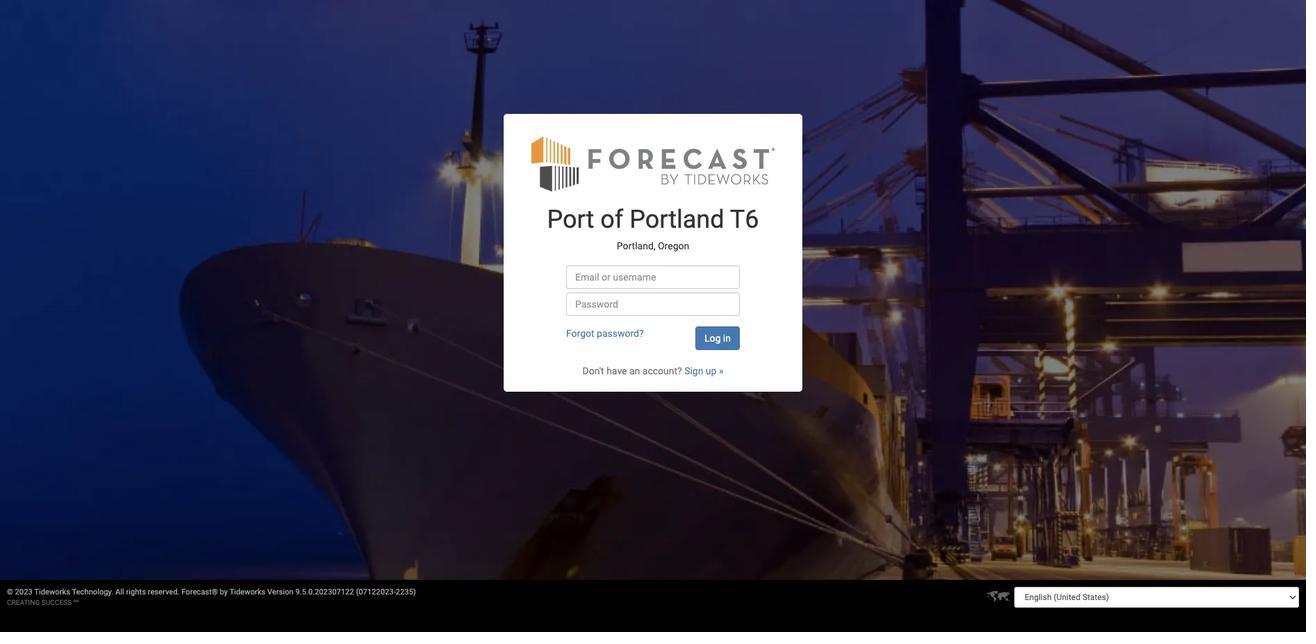 Task type: describe. For each thing, give the bounding box(es) containing it.
success
[[42, 599, 72, 607]]

don't have an account? sign up »
[[583, 366, 724, 377]]

creating
[[7, 599, 40, 607]]

oregon
[[658, 240, 689, 251]]

forecast® by tideworks image
[[532, 135, 775, 192]]

»
[[719, 366, 724, 377]]

password?
[[597, 328, 644, 339]]

all
[[115, 588, 124, 597]]

forgot password? log in
[[566, 328, 731, 344]]

forgot password? link
[[566, 328, 644, 339]]

sign up » link
[[685, 366, 724, 377]]

forecast®
[[182, 588, 218, 597]]

2023
[[15, 588, 32, 597]]

don't
[[583, 366, 604, 377]]

by
[[220, 588, 228, 597]]

©
[[7, 588, 13, 597]]

port of portland t6 portland, oregon
[[547, 205, 759, 251]]

portland,
[[617, 240, 656, 251]]

sign
[[685, 366, 704, 377]]

rights
[[126, 588, 146, 597]]

up
[[706, 366, 717, 377]]

have
[[607, 366, 627, 377]]

forgot
[[566, 328, 595, 339]]



Task type: locate. For each thing, give the bounding box(es) containing it.
2 tideworks from the left
[[230, 588, 266, 597]]

t6
[[730, 205, 759, 234]]

1 tideworks from the left
[[34, 588, 70, 597]]

0 horizontal spatial tideworks
[[34, 588, 70, 597]]

Email or username text field
[[566, 265, 740, 289]]

9.5.0.202307122
[[296, 588, 354, 597]]

tideworks
[[34, 588, 70, 597], [230, 588, 266, 597]]

account?
[[643, 366, 682, 377]]

version
[[267, 588, 294, 597]]

tideworks right by in the left bottom of the page
[[230, 588, 266, 597]]

log
[[705, 333, 721, 344]]

an
[[630, 366, 640, 377]]

log in button
[[696, 327, 740, 350]]

port
[[547, 205, 594, 234]]

of
[[601, 205, 624, 234]]

(07122023-
[[356, 588, 396, 597]]

in
[[723, 333, 731, 344]]

Password password field
[[566, 293, 740, 316]]

technology.
[[72, 588, 113, 597]]

tideworks up success
[[34, 588, 70, 597]]

portland
[[630, 205, 724, 234]]

1 horizontal spatial tideworks
[[230, 588, 266, 597]]

© 2023 tideworks technology. all rights reserved. forecast® by tideworks version 9.5.0.202307122 (07122023-2235) creating success ℠
[[7, 588, 416, 607]]

reserved.
[[148, 588, 180, 597]]

2235)
[[396, 588, 416, 597]]

℠
[[73, 599, 79, 607]]



